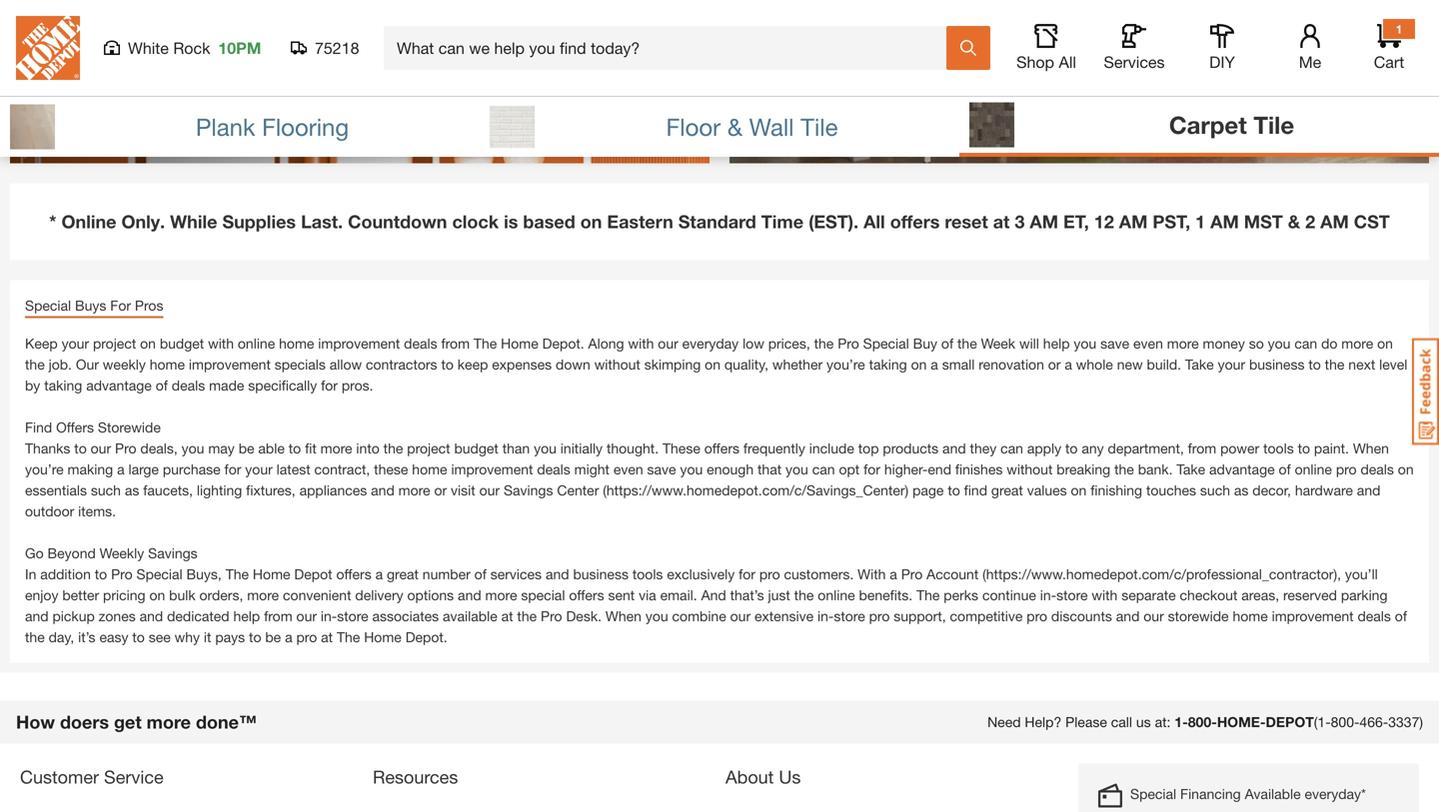 Task type: vqa. For each thing, say whether or not it's contained in the screenshot.
the Refrigerators
no



Task type: describe. For each thing, give the bounding box(es) containing it.
flooring
[[262, 112, 349, 141]]

more up build.
[[1168, 335, 1200, 352]]

exclusively
[[667, 566, 735, 583]]

improvement up allow
[[318, 335, 400, 352]]

be inside the ), you'll enjoy better pricing on bulk orders, more convenient delivery options and more special offers sent via email. and that's just the online benefits. the perks continue in-store with separate checkout areas, reserved parking and pickup zones and dedicated help from our in-store associates available at the pro desk. when you combine our extensive in-store pro support, competitive pro discounts and our storewide home improvement deals of the day, it's easy to see why it pays to be a pro at the home depot.
[[265, 629, 281, 646]]

pays
[[215, 629, 245, 646]]

depot. inside keep your project on budget with online home improvement deals from the home depot. along with our everyday low prices, the pro special buy of the week will help you save even more money so you can do more on the job. our weekly home improvement specials allow contractors to keep expenses down without skimping on quality, whether you're taking on a small renovation or a whole new build. take your business to the next level by taking advantage of deals made specifically for pros.
[[543, 335, 585, 352]]

available
[[443, 608, 498, 625]]

or inside keep your project on budget with online home improvement deals from the home depot. along with our everyday low prices, the pro special buy of the week will help you save even more money so you can do more on the job. our weekly home improvement specials allow contractors to keep expenses down without skimping on quality, whether you're taking on a small renovation or a whole new build. take your business to the next level by taking advantage of deals made specifically for pros.
[[1049, 356, 1061, 373]]

feedback link image
[[1413, 338, 1440, 446]]

4 am from the left
[[1321, 211, 1350, 232]]

pricing
[[103, 587, 146, 604]]

savings inside go beyond weekly savings in addition to pro special buys, the home depot offers a great number of services and business tools exclusively for pro customers. with a pro account ( https://www.homedepot.com/c/professional_contractor
[[148, 545, 198, 562]]

latest
[[277, 461, 311, 478]]

even inside find offers storewide thanks to our pro deals, you may be able to fit more into the project budget than you initially thought. these offers frequently include top products and they can apply to any department, from power tools to paint. when you're making a large purchase for your latest contract, these home improvement deals might even save you enough that you can opt for higher-end finishes without breaking the bank. take advantage of online pro deals on essentials such as faucets, lighting fixtures, appliances and more or visit our savings center (
[[614, 461, 644, 478]]

on up level
[[1378, 335, 1394, 352]]

a right with
[[890, 566, 898, 583]]

on right based
[[581, 211, 602, 232]]

1 vertical spatial your
[[1219, 356, 1246, 373]]

et,
[[1064, 211, 1090, 232]]

perks
[[944, 587, 979, 604]]

a up delivery
[[376, 566, 383, 583]]

depot
[[1267, 714, 1315, 731]]

white rock 10pm
[[128, 38, 261, 57]]

on down the buy
[[912, 356, 927, 373]]

tile inside the carpet tile button
[[1254, 110, 1295, 139]]

power
[[1221, 440, 1260, 457]]

of inside the ), you'll enjoy better pricing on bulk orders, more convenient delivery options and more special offers sent via email. and that's just the online benefits. the perks continue in-store with separate checkout areas, reserved parking and pickup zones and dedicated help from our in-store associates available at the pro desk. when you combine our extensive in-store pro support, competitive pro discounts and our storewide home improvement deals of the day, it's easy to see why it pays to be a pro at the home depot.
[[1396, 608, 1408, 625]]

need help? please call us at: 1-800-home-depot (1-800-466-3337)
[[988, 714, 1424, 731]]

to inside go beyond weekly savings in addition to pro special buys, the home depot offers a great number of services and business tools exclusively for pro customers. with a pro account ( https://www.homedepot.com/c/professional_contractor
[[95, 566, 107, 583]]

is
[[504, 211, 518, 232]]

the up the finishing
[[1115, 461, 1135, 478]]

you'll
[[1346, 566, 1379, 583]]

page
[[913, 482, 944, 499]]

outdoor
[[25, 503, 74, 520]]

more right get
[[147, 712, 191, 733]]

our right visit
[[480, 482, 500, 499]]

you right the that
[[786, 461, 809, 478]]

our down convenient
[[297, 608, 317, 625]]

home inside find offers storewide thanks to our pro deals, you may be able to fit more into the project budget than you initially thought. these offers frequently include top products and they can apply to any department, from power tools to paint. when you're making a large purchase for your latest contract, these home improvement deals might even save you enough that you can opt for higher-end finishes without breaking the bank. take advantage of online pro deals on essentials such as faucets, lighting fixtures, appliances and more or visit our savings center (
[[412, 461, 448, 478]]

quality,
[[725, 356, 769, 373]]

pro down convenient
[[296, 629, 317, 646]]

specifically
[[248, 377, 317, 394]]

offers left "reset" on the top right of page
[[891, 211, 940, 232]]

pro down benefits.
[[870, 608, 890, 625]]

better
[[62, 587, 99, 604]]

to left next
[[1309, 356, 1322, 373]]

higher-
[[885, 461, 928, 478]]

the down delivery
[[337, 629, 360, 646]]

to inside ') page to find great values on finishing touches such as decor, hardware and outdoor items.'
[[948, 482, 961, 499]]

1 horizontal spatial in-
[[818, 608, 834, 625]]

our down separate on the right bottom of page
[[1144, 608, 1165, 625]]

1 horizontal spatial at
[[502, 608, 514, 625]]

weekly
[[100, 545, 144, 562]]

0 vertical spatial taking
[[870, 356, 908, 373]]

3 am from the left
[[1211, 211, 1240, 232]]

2
[[1306, 211, 1316, 232]]

*
[[49, 211, 57, 232]]

white
[[128, 38, 169, 57]]

you up the whole
[[1074, 335, 1097, 352]]

a inside the ), you'll enjoy better pricing on bulk orders, more convenient delivery options and more special offers sent via email. and that's just the online benefits. the perks continue in-store with separate checkout areas, reserved parking and pickup zones and dedicated help from our in-store associates available at the pro desk. when you combine our extensive in-store pro support, competitive pro discounts and our storewide home improvement deals of the day, it's easy to see why it pays to be a pro at the home depot.
[[285, 629, 293, 646]]

frequently
[[744, 440, 806, 457]]

and down enjoy
[[25, 608, 49, 625]]

standard
[[679, 211, 757, 232]]

please
[[1066, 714, 1108, 731]]

help inside keep your project on budget with online home improvement deals from the home depot. along with our everyday low prices, the pro special buy of the week will help you save even more money so you can do more on the job. our weekly home improvement specials allow contractors to keep expenses down without skimping on quality, whether you're taking on a small renovation or a whole new build. take your business to the next level by taking advantage of deals made specifically for pros.
[[1044, 335, 1070, 352]]

center
[[557, 482, 599, 499]]

1 inside cart 1
[[1397, 22, 1403, 36]]

touches
[[1147, 482, 1197, 499]]

a down the buy
[[931, 356, 939, 373]]

be inside find offers storewide thanks to our pro deals, you may be able to fit more into the project budget than you initially thought. these offers frequently include top products and they can apply to any department, from power tools to paint. when you're making a large purchase for your latest contract, these home improvement deals might even save you enough that you can opt for higher-end finishes without breaking the bank. take advantage of online pro deals on essentials such as faucets, lighting fixtures, appliances and more or visit our savings center (
[[239, 440, 255, 457]]

as inside find offers storewide thanks to our pro deals, you may be able to fit more into the project budget than you initially thought. these offers frequently include top products and they can apply to any department, from power tools to paint. when you're making a large purchase for your latest contract, these home improvement deals might even save you enough that you can opt for higher-end finishes without breaking the bank. take advantage of online pro deals on essentials such as faucets, lighting fixtures, appliances and more or visit our savings center (
[[125, 482, 139, 499]]

purchase
[[163, 461, 221, 478]]

account
[[927, 566, 979, 583]]

even inside keep your project on budget with online home improvement deals from the home depot. along with our everyday low prices, the pro special buy of the week will help you save even more money so you can do more on the job. our weekly home improvement specials allow contractors to keep expenses down without skimping on quality, whether you're taking on a small renovation or a whole new build. take your business to the next level by taking advantage of deals made specifically for pros.
[[1134, 335, 1164, 352]]

us
[[779, 767, 801, 788]]

whole
[[1077, 356, 1114, 373]]

zones
[[99, 608, 136, 625]]

find
[[965, 482, 988, 499]]

you're inside keep your project on budget with online home improvement deals from the home depot. along with our everyday low prices, the pro special buy of the week will help you save even more money so you can do more on the job. our weekly home improvement specials allow contractors to keep expenses down without skimping on quality, whether you're taking on a small renovation or a whole new build. take your business to the next level by taking advantage of deals made specifically for pros.
[[827, 356, 866, 373]]

with inside the ), you'll enjoy better pricing on bulk orders, more convenient delivery options and more special offers sent via email. and that's just the online benefits. the perks continue in-store with separate checkout areas, reserved parking and pickup zones and dedicated help from our in-store associates available at the pro desk. when you combine our extensive in-store pro support, competitive pro discounts and our storewide home improvement deals of the day, it's easy to see why it pays to be a pro at the home depot.
[[1092, 587, 1118, 604]]

0 horizontal spatial in-
[[321, 608, 337, 625]]

pro down continue
[[1027, 608, 1048, 625]]

special up 'keep' at left top
[[25, 297, 71, 314]]

on up weekly
[[140, 335, 156, 352]]

466-
[[1360, 714, 1389, 731]]

our down that's
[[731, 608, 751, 625]]

for
[[110, 297, 131, 314]]

might
[[575, 461, 610, 478]]

products
[[883, 440, 939, 457]]

on down everyday
[[705, 356, 721, 373]]

able
[[258, 440, 285, 457]]

the right just
[[795, 587, 814, 604]]

special buys for pros
[[25, 297, 163, 314]]

improvement inside find offers storewide thanks to our pro deals, you may be able to fit more into the project budget than you initially thought. these offers frequently include top products and they can apply to any department, from power tools to paint. when you're making a large purchase for your latest contract, these home improvement deals might even save you enough that you can opt for higher-end finishes without breaking the bank. take advantage of online pro deals on essentials such as faucets, lighting fixtures, appliances and more or visit our savings center (
[[451, 461, 533, 478]]

it
[[204, 629, 211, 646]]

for inside keep your project on budget with online home improvement deals from the home depot. along with our everyday low prices, the pro special buy of the week will help you save even more money so you can do more on the job. our weekly home improvement specials allow contractors to keep expenses down without skimping on quality, whether you're taking on a small renovation or a whole new build. take your business to the next level by taking advantage of deals made specifically for pros.
[[321, 377, 338, 394]]

the up support,
[[917, 587, 940, 604]]

as inside ') page to find great values on finishing touches such as decor, hardware and outdoor items.'
[[1235, 482, 1249, 499]]

)
[[906, 482, 909, 499]]

the inside go beyond weekly savings in addition to pro special buys, the home depot offers a great number of services and business tools exclusively for pro customers. with a pro account ( https://www.homedepot.com/c/professional_contractor
[[226, 566, 249, 583]]

you right 'so'
[[1269, 335, 1291, 352]]

pros.
[[342, 377, 374, 394]]

the left day, on the left bottom of page
[[25, 629, 45, 646]]

combine
[[673, 608, 727, 625]]

may
[[208, 440, 235, 457]]

and up available
[[458, 587, 482, 604]]

2 horizontal spatial in-
[[1041, 587, 1057, 604]]

competitive
[[951, 608, 1023, 625]]

1 vertical spatial can
[[1001, 440, 1024, 457]]

& inside floor & wall tile button
[[728, 112, 743, 141]]

all inside button
[[1059, 52, 1077, 71]]

reserved
[[1284, 587, 1338, 604]]

business inside keep your project on budget with online home improvement deals from the home depot. along with our everyday low prices, the pro special buy of the week will help you save even more money so you can do more on the job. our weekly home improvement specials allow contractors to keep expenses down without skimping on quality, whether you're taking on a small renovation or a whole new build. take your business to the next level by taking advantage of deals made specifically for pros.
[[1250, 356, 1305, 373]]

dedicated
[[167, 608, 230, 625]]

such inside find offers storewide thanks to our pro deals, you may be able to fit more into the project budget than you initially thought. these offers frequently include top products and they can apply to any department, from power tools to paint. when you're making a large purchase for your latest contract, these home improvement deals might even save you enough that you can opt for higher-end finishes without breaking the bank. take advantage of online pro deals on essentials such as faucets, lighting fixtures, appliances and more or visit our savings center (
[[91, 482, 121, 499]]

0 horizontal spatial can
[[813, 461, 836, 478]]

depot. inside the ), you'll enjoy better pricing on bulk orders, more convenient delivery options and more special offers sent via email. and that's just the online benefits. the perks continue in-store with separate checkout areas, reserved parking and pickup zones and dedicated help from our in-store associates available at the pro desk. when you combine our extensive in-store pro support, competitive pro discounts and our storewide home improvement deals of the day, it's easy to see why it pays to be a pro at the home depot.
[[406, 629, 448, 646]]

top
[[859, 440, 879, 457]]

when inside find offers storewide thanks to our pro deals, you may be able to fit more into the project budget than you initially thought. these offers frequently include top products and they can apply to any department, from power tools to paint. when you're making a large purchase for your latest contract, these home improvement deals might even save you enough that you can opt for higher-end finishes without breaking the bank. take advantage of online pro deals on essentials such as faucets, lighting fixtures, appliances and more or visit our savings center (
[[1354, 440, 1390, 457]]

more down these
[[399, 482, 431, 499]]

of inside go beyond weekly savings in addition to pro special buys, the home depot offers a great number of services and business tools exclusively for pro customers. with a pro account ( https://www.homedepot.com/c/professional_contractor
[[475, 566, 487, 583]]

new
[[1118, 356, 1144, 373]]

more right orders,
[[247, 587, 279, 604]]

get
[[114, 712, 142, 733]]

you right than
[[534, 440, 557, 457]]

to left see
[[132, 629, 145, 646]]

plank
[[196, 112, 255, 141]]

pst,
[[1153, 211, 1191, 232]]

savings inside find offers storewide thanks to our pro deals, you may be able to fit more into the project budget than you initially thought. these offers frequently include top products and they can apply to any department, from power tools to paint. when you're making a large purchase for your latest contract, these home improvement deals might even save you enough that you can opt for higher-end finishes without breaking the bank. take advantage of online pro deals on essentials such as faucets, lighting fixtures, appliances and more or visit our savings center (
[[504, 482, 553, 499]]

when inside the ), you'll enjoy better pricing on bulk orders, more convenient delivery options and more special offers sent via email. and that's just the online benefits. the perks continue in-store with separate checkout areas, reserved parking and pickup zones and dedicated help from our in-store associates available at the pro desk. when you combine our extensive in-store pro support, competitive pro discounts and our storewide home improvement deals of the day, it's easy to see why it pays to be a pro at the home depot.
[[606, 608, 642, 625]]

take inside find offers storewide thanks to our pro deals, you may be able to fit more into the project budget than you initially thought. these offers frequently include top products and they can apply to any department, from power tools to paint. when you're making a large purchase for your latest contract, these home improvement deals might even save you enough that you can opt for higher-end finishes without breaking the bank. take advantage of online pro deals on essentials such as faucets, lighting fixtures, appliances and more or visit our savings center (
[[1177, 461, 1206, 478]]

tile inside floor & wall tile button
[[801, 112, 838, 141]]

cart
[[1375, 52, 1405, 71]]

2 am from the left
[[1120, 211, 1148, 232]]

home inside go beyond weekly savings in addition to pro special buys, the home depot offers a great number of services and business tools exclusively for pro customers. with a pro account ( https://www.homedepot.com/c/professional_contractor
[[253, 566, 291, 583]]

decor,
[[1253, 482, 1292, 499]]

making
[[68, 461, 113, 478]]

and down separate on the right bottom of page
[[1117, 608, 1140, 625]]

to down offers
[[74, 440, 87, 457]]

shop all button
[[1015, 24, 1079, 72]]

money
[[1204, 335, 1246, 352]]

the up 'whether'
[[815, 335, 834, 352]]

0 horizontal spatial store
[[337, 608, 369, 625]]

such inside ') page to find great values on finishing touches such as decor, hardware and outdoor items.'
[[1201, 482, 1231, 499]]

( inside go beyond weekly savings in addition to pro special buys, the home depot offers a great number of services and business tools exclusively for pro customers. with a pro account ( https://www.homedepot.com/c/professional_contractor
[[983, 566, 987, 583]]

weekly
[[103, 356, 146, 373]]

plank flooring
[[196, 112, 349, 141]]

1 am from the left
[[1030, 211, 1059, 232]]

via
[[639, 587, 657, 604]]

plank flooring image
[[10, 104, 55, 149]]

storewide
[[98, 419, 161, 436]]

budget inside find offers storewide thanks to our pro deals, you may be able to fit more into the project budget than you initially thought. these offers frequently include top products and they can apply to any department, from power tools to paint. when you're making a large purchase for your latest contract, these home improvement deals might even save you enough that you can opt for higher-end finishes without breaking the bank. take advantage of online pro deals on essentials such as faucets, lighting fixtures, appliances and more or visit our savings center (
[[454, 440, 499, 457]]

do
[[1322, 335, 1338, 352]]

prices,
[[769, 335, 811, 352]]

1 hero image from the left
[[10, 0, 710, 163]]

associates
[[373, 608, 439, 625]]

2 hero image from the left
[[730, 0, 1430, 163]]

enjoy
[[25, 587, 58, 604]]

on inside the ), you'll enjoy better pricing on bulk orders, more convenient delivery options and more special offers sent via email. and that's just the online benefits. the perks continue in-store with separate checkout areas, reserved parking and pickup zones and dedicated help from our in-store associates available at the pro desk. when you combine our extensive in-store pro support, competitive pro discounts and our storewide home improvement deals of the day, it's easy to see why it pays to be a pro at the home depot.
[[149, 587, 165, 604]]

job.
[[49, 356, 72, 373]]

paint.
[[1315, 440, 1350, 457]]

next
[[1349, 356, 1376, 373]]

2 horizontal spatial store
[[1057, 587, 1088, 604]]

apply
[[1028, 440, 1062, 457]]

enough
[[707, 461, 754, 478]]

for down may at bottom left
[[225, 461, 241, 478]]

you down these
[[680, 461, 703, 478]]

the up the by
[[25, 356, 45, 373]]

and down these
[[371, 482, 395, 499]]

to left paint. at the bottom right
[[1299, 440, 1311, 457]]

everyday*
[[1305, 786, 1367, 803]]

online inside the ), you'll enjoy better pricing on bulk orders, more convenient delivery options and more special offers sent via email. and that's just the online benefits. the perks continue in-store with separate checkout areas, reserved parking and pickup zones and dedicated help from our in-store associates available at the pro desk. when you combine our extensive in-store pro support, competitive pro discounts and our storewide home improvement deals of the day, it's easy to see why it pays to be a pro at the home depot.
[[818, 587, 856, 604]]

storewide
[[1169, 608, 1230, 625]]

essentials
[[25, 482, 87, 499]]

sent
[[608, 587, 635, 604]]

the up these
[[384, 440, 403, 457]]

wall
[[750, 112, 794, 141]]

cart 1
[[1375, 22, 1405, 71]]

carpet
[[1170, 110, 1248, 139]]

budget inside keep your project on budget with online home improvement deals from the home depot. along with our everyday low prices, the pro special buy of the week will help you save even more money so you can do more on the job. our weekly home improvement specials allow contractors to keep expenses down without skimping on quality, whether you're taking on a small renovation or a whole new build. take your business to the next level by taking advantage of deals made specifically for pros.
[[160, 335, 204, 352]]

pro up benefits.
[[902, 566, 923, 583]]

1 vertical spatial taking
[[44, 377, 82, 394]]

improvement inside the ), you'll enjoy better pricing on bulk orders, more convenient delivery options and more special offers sent via email. and that's just the online benefits. the perks continue in-store with separate checkout areas, reserved parking and pickup zones and dedicated help from our in-store associates available at the pro desk. when you combine our extensive in-store pro support, competitive pro discounts and our storewide home improvement deals of the day, it's easy to see why it pays to be a pro at the home depot.
[[1273, 608, 1355, 625]]

for down top
[[864, 461, 881, 478]]

made
[[209, 377, 244, 394]]

https://www.homedepot.com/c/savings_center
[[607, 482, 906, 499]]

contract,
[[315, 461, 370, 478]]

help inside the ), you'll enjoy better pricing on bulk orders, more convenient delivery options and more special offers sent via email. and that's just the online benefits. the perks continue in-store with separate checkout areas, reserved parking and pickup zones and dedicated help from our in-store associates available at the pro desk. when you combine our extensive in-store pro support, competitive pro discounts and our storewide home improvement deals of the day, it's easy to see why it pays to be a pro at the home depot.
[[233, 608, 260, 625]]

deals,
[[140, 440, 178, 457]]

the up small
[[958, 335, 978, 352]]

0 vertical spatial your
[[62, 335, 89, 352]]

0 horizontal spatial all
[[864, 211, 886, 232]]

options
[[407, 587, 454, 604]]

pro inside find offers storewide thanks to our pro deals, you may be able to fit more into the project budget than you initially thought. these offers frequently include top products and they can apply to any department, from power tools to paint. when you're making a large purchase for your latest contract, these home improvement deals might even save you enough that you can opt for higher-end finishes without breaking the bank. take advantage of online pro deals on essentials such as faucets, lighting fixtures, appliances and more or visit our savings center (
[[115, 440, 137, 457]]

go beyond weekly savings in addition to pro special buys, the home depot offers a great number of services and business tools exclusively for pro customers. with a pro account ( https://www.homedepot.com/c/professional_contractor
[[25, 545, 1334, 583]]

tools inside go beyond weekly savings in addition to pro special buys, the home depot offers a great number of services and business tools exclusively for pro customers. with a pro account ( https://www.homedepot.com/c/professional_contractor
[[633, 566, 663, 583]]



Task type: locate. For each thing, give the bounding box(es) containing it.
am left mst
[[1211, 211, 1240, 232]]

skimping
[[645, 356, 701, 373]]

pickup
[[52, 608, 95, 625]]

& left 2
[[1289, 211, 1301, 232]]

more up contract,
[[321, 440, 353, 457]]

1 vertical spatial depot.
[[406, 629, 448, 646]]

your up "fixtures,"
[[245, 461, 273, 478]]

0 horizontal spatial home
[[253, 566, 291, 583]]

1 vertical spatial without
[[1007, 461, 1053, 478]]

the down special
[[517, 608, 537, 625]]

convenient
[[283, 587, 351, 604]]

to
[[441, 356, 454, 373], [1309, 356, 1322, 373], [74, 440, 87, 457], [289, 440, 301, 457], [1066, 440, 1078, 457], [1299, 440, 1311, 457], [948, 482, 961, 499], [95, 566, 107, 583], [132, 629, 145, 646], [249, 629, 261, 646]]

hero image
[[10, 0, 710, 163], [730, 0, 1430, 163]]

0 vertical spatial at
[[994, 211, 1010, 232]]

why
[[175, 629, 200, 646]]

0 horizontal spatial you're
[[25, 461, 64, 478]]

home right these
[[412, 461, 448, 478]]

you
[[1074, 335, 1097, 352], [1269, 335, 1291, 352], [182, 440, 204, 457], [534, 440, 557, 457], [680, 461, 703, 478], [786, 461, 809, 478], [646, 608, 669, 625]]

see
[[149, 629, 171, 646]]

delivery
[[355, 587, 404, 604]]

home up specials in the left of the page
[[279, 335, 314, 352]]

1 horizontal spatial 1
[[1397, 22, 1403, 36]]

of
[[942, 335, 954, 352], [156, 377, 168, 394], [1280, 461, 1292, 478], [475, 566, 487, 583], [1396, 608, 1408, 625]]

1 horizontal spatial (
[[983, 566, 987, 583]]

your inside find offers storewide thanks to our pro deals, you may be able to fit more into the project budget than you initially thought. these offers frequently include top products and they can apply to any department, from power tools to paint. when you're making a large purchase for your latest contract, these home improvement deals might even save you enough that you can opt for higher-end finishes without breaking the bank. take advantage of online pro deals on essentials such as faucets, lighting fixtures, appliances and more or visit our savings center (
[[245, 461, 273, 478]]

pro inside find offers storewide thanks to our pro deals, you may be able to fit more into the project budget than you initially thought. these offers frequently include top products and they can apply to any department, from power tools to paint. when you're making a large purchase for your latest contract, these home improvement deals might even save you enough that you can opt for higher-end finishes without breaking the bank. take advantage of online pro deals on essentials such as faucets, lighting fixtures, appliances and more or visit our savings center (
[[1337, 461, 1358, 478]]

pro down storewide
[[115, 440, 137, 457]]

take down money in the top of the page
[[1186, 356, 1215, 373]]

pro inside keep your project on budget with online home improvement deals from the home depot. along with our everyday low prices, the pro special buy of the week will help you save even more money so you can do more on the job. our weekly home improvement specials allow contractors to keep expenses down without skimping on quality, whether you're taking on a small renovation or a whole new build. take your business to the next level by taking advantage of deals made specifically for pros.
[[838, 335, 860, 352]]

contractors
[[366, 356, 438, 373]]

budget down pros at top left
[[160, 335, 204, 352]]

customer
[[20, 767, 99, 788]]

1 horizontal spatial online
[[818, 587, 856, 604]]

time
[[762, 211, 804, 232]]

(1-
[[1315, 714, 1332, 731]]

0 vertical spatial or
[[1049, 356, 1061, 373]]

values
[[1028, 482, 1068, 499]]

1 vertical spatial advantage
[[1210, 461, 1276, 478]]

0 vertical spatial (
[[603, 482, 607, 499]]

0 vertical spatial business
[[1250, 356, 1305, 373]]

your down money in the top of the page
[[1219, 356, 1246, 373]]

more down services
[[486, 587, 517, 604]]

at right available
[[502, 608, 514, 625]]

1 vertical spatial project
[[407, 440, 451, 457]]

offers inside find offers storewide thanks to our pro deals, you may be able to fit more into the project budget than you initially thought. these offers frequently include top products and they can apply to any department, from power tools to paint. when you're making a large purchase for your latest contract, these home improvement deals might even save you enough that you can opt for higher-end finishes without breaking the bank. take advantage of online pro deals on essentials such as faucets, lighting fixtures, appliances and more or visit our savings center (
[[705, 440, 740, 457]]

1 vertical spatial budget
[[454, 440, 499, 457]]

keep your project on budget with online home improvement deals from the home depot. along with our everyday low prices, the pro special buy of the week will help you save even more money so you can do more on the job. our weekly home improvement specials allow contractors to keep expenses down without skimping on quality, whether you're taking on a small renovation or a whole new build. take your business to the next level by taking advantage of deals made specifically for pros.
[[25, 335, 1408, 394]]

on inside find offers storewide thanks to our pro deals, you may be able to fit more into the project budget than you initially thought. these offers frequently include top products and they can apply to any department, from power tools to paint. when you're making a large purchase for your latest contract, these home improvement deals might even save you enough that you can opt for higher-end finishes without breaking the bank. take advantage of online pro deals on essentials such as faucets, lighting fixtures, appliances and more or visit our savings center (
[[1399, 461, 1415, 478]]

our
[[76, 356, 99, 373]]

project
[[93, 335, 136, 352], [407, 440, 451, 457]]

special inside keep your project on budget with online home improvement deals from the home depot. along with our everyday low prices, the pro special buy of the week will help you save even more money so you can do more on the job. our weekly home improvement specials allow contractors to keep expenses down without skimping on quality, whether you're taking on a small renovation or a whole new build. take your business to the next level by taking advantage of deals made specifically for pros.
[[864, 335, 910, 352]]

on
[[581, 211, 602, 232], [140, 335, 156, 352], [1378, 335, 1394, 352], [705, 356, 721, 373], [912, 356, 927, 373], [1399, 461, 1415, 478], [1071, 482, 1087, 499], [149, 587, 165, 604]]

how
[[16, 712, 55, 733]]

when
[[1354, 440, 1390, 457], [606, 608, 642, 625]]

1 horizontal spatial all
[[1059, 52, 1077, 71]]

1 vertical spatial from
[[1189, 440, 1217, 457]]

800-
[[1189, 714, 1218, 731], [1332, 714, 1360, 731]]

0 vertical spatial take
[[1186, 356, 1215, 373]]

0 horizontal spatial project
[[93, 335, 136, 352]]

shop all
[[1017, 52, 1077, 71]]

2 vertical spatial from
[[264, 608, 293, 625]]

1 vertical spatial save
[[648, 461, 677, 478]]

tools inside find offers storewide thanks to our pro deals, you may be able to fit more into the project budget than you initially thought. these offers frequently include top products and they can apply to any department, from power tools to paint. when you're making a large purchase for your latest contract, these home improvement deals might even save you enough that you can opt for higher-end finishes without breaking the bank. take advantage of online pro deals on essentials such as faucets, lighting fixtures, appliances and more or visit our savings center (
[[1264, 440, 1295, 457]]

without inside keep your project on budget with online home improvement deals from the home depot. along with our everyday low prices, the pro special buy of the week will help you save even more money so you can do more on the job. our weekly home improvement specials allow contractors to keep expenses down without skimping on quality, whether you're taking on a small renovation or a whole new build. take your business to the next level by taking advantage of deals made specifically for pros.
[[595, 356, 641, 373]]

help
[[1044, 335, 1070, 352], [233, 608, 260, 625]]

online inside find offers storewide thanks to our pro deals, you may be able to fit more into the project budget than you initially thought. these offers frequently include top products and they can apply to any department, from power tools to paint. when you're making a large purchase for your latest contract, these home improvement deals might even save you enough that you can opt for higher-end finishes without breaking the bank. take advantage of online pro deals on essentials such as faucets, lighting fixtures, appliances and more or visit our savings center (
[[1296, 461, 1333, 478]]

the inside keep your project on budget with online home improvement deals from the home depot. along with our everyday low prices, the pro special buy of the week will help you save even more money so you can do more on the job. our weekly home improvement specials allow contractors to keep expenses down without skimping on quality, whether you're taking on a small renovation or a whole new build. take your business to the next level by taking advantage of deals made specifically for pros.
[[474, 335, 497, 352]]

low
[[743, 335, 765, 352]]

0 vertical spatial can
[[1295, 335, 1318, 352]]

advantage inside keep your project on budget with online home improvement deals from the home depot. along with our everyday low prices, the pro special buy of the week will help you save even more money so you can do more on the job. our weekly home improvement specials allow contractors to keep expenses down without skimping on quality, whether you're taking on a small renovation or a whole new build. take your business to the next level by taking advantage of deals made specifically for pros.
[[86, 377, 152, 394]]

special
[[25, 297, 71, 314], [864, 335, 910, 352], [137, 566, 183, 583], [1131, 786, 1177, 803]]

pro down paint. at the bottom right
[[1337, 461, 1358, 478]]

0 vertical spatial project
[[93, 335, 136, 352]]

to right pays
[[249, 629, 261, 646]]

1 horizontal spatial or
[[1049, 356, 1061, 373]]

on down feedback link image
[[1399, 461, 1415, 478]]

to left find
[[948, 482, 961, 499]]

week
[[982, 335, 1016, 352]]

0 horizontal spatial with
[[208, 335, 234, 352]]

even
[[1134, 335, 1164, 352], [614, 461, 644, 478]]

into
[[356, 440, 380, 457]]

1 vertical spatial take
[[1177, 461, 1206, 478]]

800- right depot
[[1332, 714, 1360, 731]]

0 horizontal spatial tile
[[801, 112, 838, 141]]

business inside go beyond weekly savings in addition to pro special buys, the home depot offers a great number of services and business tools exclusively for pro customers. with a pro account ( https://www.homedepot.com/c/professional_contractor
[[573, 566, 629, 583]]

business up sent on the left of page
[[573, 566, 629, 583]]

take up touches
[[1177, 461, 1206, 478]]

tools up via
[[633, 566, 663, 583]]

special
[[521, 587, 565, 604]]

0 vertical spatial online
[[238, 335, 275, 352]]

our up the making
[[91, 440, 111, 457]]

than
[[503, 440, 530, 457]]

need
[[988, 714, 1022, 731]]

save inside find offers storewide thanks to our pro deals, you may be able to fit more into the project budget than you initially thought. these offers frequently include top products and they can apply to any department, from power tools to paint. when you're making a large purchase for your latest contract, these home improvement deals might even save you enough that you can opt for higher-end finishes without breaking the bank. take advantage of online pro deals on essentials such as faucets, lighting fixtures, appliances and more or visit our savings center (
[[648, 461, 677, 478]]

0 horizontal spatial help
[[233, 608, 260, 625]]

1 vertical spatial even
[[614, 461, 644, 478]]

1 horizontal spatial be
[[265, 629, 281, 646]]

home
[[279, 335, 314, 352], [150, 356, 185, 373], [412, 461, 448, 478], [1233, 608, 1269, 625]]

improvement up "made" in the top left of the page
[[189, 356, 271, 373]]

advantage down power
[[1210, 461, 1276, 478]]

2 horizontal spatial home
[[501, 335, 539, 352]]

the up orders,
[[226, 566, 249, 583]]

large
[[128, 461, 159, 478]]

1 horizontal spatial project
[[407, 440, 451, 457]]

taking
[[870, 356, 908, 373], [44, 377, 82, 394]]

special left financing
[[1131, 786, 1177, 803]]

0 vertical spatial budget
[[160, 335, 204, 352]]

done™
[[196, 712, 257, 733]]

great inside ') page to find great values on finishing touches such as decor, hardware and outdoor items.'
[[992, 482, 1024, 499]]

help?
[[1025, 714, 1062, 731]]

us
[[1137, 714, 1152, 731]]

2 horizontal spatial from
[[1189, 440, 1217, 457]]

the down the do
[[1326, 356, 1345, 373]]

1 horizontal spatial without
[[1007, 461, 1053, 478]]

0 horizontal spatial tools
[[633, 566, 663, 583]]

1 horizontal spatial great
[[992, 482, 1024, 499]]

1 horizontal spatial taking
[[870, 356, 908, 373]]

0 horizontal spatial online
[[238, 335, 275, 352]]

take inside keep your project on budget with online home improvement deals from the home depot. along with our everyday low prices, the pro special buy of the week will help you save even more money so you can do more on the job. our weekly home improvement specials allow contractors to keep expenses down without skimping on quality, whether you're taking on a small renovation or a whole new build. take your business to the next level by taking advantage of deals made specifically for pros.
[[1186, 356, 1215, 373]]

savings
[[504, 482, 553, 499], [148, 545, 198, 562]]

special inside go beyond weekly savings in addition to pro special buys, the home depot offers a great number of services and business tools exclusively for pro customers. with a pro account ( https://www.homedepot.com/c/professional_contractor
[[137, 566, 183, 583]]

2 vertical spatial home
[[364, 629, 402, 646]]

2 as from the left
[[1235, 482, 1249, 499]]

( down might
[[603, 482, 607, 499]]

extensive
[[755, 608, 814, 625]]

0 horizontal spatial 1
[[1196, 211, 1206, 232]]

pro up just
[[760, 566, 781, 583]]

from inside keep your project on budget with online home improvement deals from the home depot. along with our everyday low prices, the pro special buy of the week will help you save even more money so you can do more on the job. our weekly home improvement specials allow contractors to keep expenses down without skimping on quality, whether you're taking on a small renovation or a whole new build. take your business to the next level by taking advantage of deals made specifically for pros.
[[441, 335, 470, 352]]

to left fit
[[289, 440, 301, 457]]

for up that's
[[739, 566, 756, 583]]

2 such from the left
[[1201, 482, 1231, 499]]

1 horizontal spatial you're
[[827, 356, 866, 373]]

even up build.
[[1134, 335, 1164, 352]]

project inside find offers storewide thanks to our pro deals, you may be able to fit more into the project budget than you initially thought. these offers frequently include top products and they can apply to any department, from power tools to paint. when you're making a large purchase for your latest contract, these home improvement deals might even save you enough that you can opt for higher-end finishes without breaking the bank. take advantage of online pro deals on essentials such as faucets, lighting fixtures, appliances and more or visit our savings center (
[[407, 440, 451, 457]]

in- down convenient
[[321, 608, 337, 625]]

advantage inside find offers storewide thanks to our pro deals, you may be able to fit more into the project budget than you initially thought. these offers frequently include top products and they can apply to any department, from power tools to paint. when you're making a large purchase for your latest contract, these home improvement deals might even save you enough that you can opt for higher-end finishes without breaking the bank. take advantage of online pro deals on essentials such as faucets, lighting fixtures, appliances and more or visit our savings center (
[[1210, 461, 1276, 478]]

all right shop
[[1059, 52, 1077, 71]]

https://www.homedepot.com/c/professional_contractor link
[[987, 566, 1334, 583]]

they
[[971, 440, 997, 457]]

1 vertical spatial home
[[253, 566, 291, 583]]

0 vertical spatial save
[[1101, 335, 1130, 352]]

home inside the ), you'll enjoy better pricing on bulk orders, more convenient delivery options and more special offers sent via email. and that's just the online benefits. the perks continue in-store with separate checkout areas, reserved parking and pickup zones and dedicated help from our in-store associates available at the pro desk. when you combine our extensive in-store pro support, competitive pro discounts and our storewide home improvement deals of the day, it's easy to see why it pays to be a pro at the home depot.
[[1233, 608, 1269, 625]]

along
[[589, 335, 625, 352]]

offers up desk.
[[569, 587, 605, 604]]

0 horizontal spatial your
[[62, 335, 89, 352]]

with
[[858, 566, 886, 583]]

and up end
[[943, 440, 967, 457]]

1 vertical spatial business
[[573, 566, 629, 583]]

1 horizontal spatial such
[[1201, 482, 1231, 499]]

pro down special
[[541, 608, 563, 625]]

on inside ') page to find great values on finishing touches such as decor, hardware and outdoor items.'
[[1071, 482, 1087, 499]]

0 horizontal spatial savings
[[148, 545, 198, 562]]

and inside go beyond weekly savings in addition to pro special buys, the home depot offers a great number of services and business tools exclusively for pro customers. with a pro account ( https://www.homedepot.com/c/professional_contractor
[[546, 566, 570, 583]]

floor & wall tile button
[[480, 97, 960, 157]]

https://www.homedepot.com/c/professional_contractor
[[987, 566, 1334, 583]]

1 vertical spatial help
[[233, 608, 260, 625]]

& left wall in the right top of the page
[[728, 112, 743, 141]]

that
[[758, 461, 782, 478]]

800- right at: at the bottom right
[[1189, 714, 1218, 731]]

can inside keep your project on budget with online home improvement deals from the home depot. along with our everyday low prices, the pro special buy of the week will help you save even more money so you can do more on the job. our weekly home improvement specials allow contractors to keep expenses down without skimping on quality, whether you're taking on a small renovation or a whole new build. take your business to the next level by taking advantage of deals made specifically for pros.
[[1295, 335, 1318, 352]]

0 vertical spatial home
[[501, 335, 539, 352]]

0 vertical spatial even
[[1134, 335, 1164, 352]]

about us
[[726, 767, 801, 788]]

1 horizontal spatial &
[[1289, 211, 1301, 232]]

online inside keep your project on budget with online home improvement deals from the home depot. along with our everyday low prices, the pro special buy of the week will help you save even more money so you can do more on the job. our weekly home improvement specials allow contractors to keep expenses down without skimping on quality, whether you're taking on a small renovation or a whole new build. take your business to the next level by taking advantage of deals made specifically for pros.
[[238, 335, 275, 352]]

pro right prices,
[[838, 335, 860, 352]]

12
[[1095, 211, 1115, 232]]

a
[[931, 356, 939, 373], [1065, 356, 1073, 373], [117, 461, 125, 478], [376, 566, 383, 583], [890, 566, 898, 583], [285, 629, 293, 646]]

services button
[[1103, 24, 1167, 72]]

),
[[1334, 566, 1342, 583]]

( inside find offers storewide thanks to our pro deals, you may be able to fit more into the project budget than you initially thought. these offers frequently include top products and they can apply to any department, from power tools to paint. when you're making a large purchase for your latest contract, these home improvement deals might even save you enough that you can opt for higher-end finishes without breaking the bank. take advantage of online pro deals on essentials such as faucets, lighting fixtures, appliances and more or visit our savings center (
[[603, 482, 607, 499]]

any
[[1082, 440, 1105, 457]]

for inside go beyond weekly savings in addition to pro special buys, the home depot offers a great number of services and business tools exclusively for pro customers. with a pro account ( https://www.homedepot.com/c/professional_contractor
[[739, 566, 756, 583]]

1 horizontal spatial even
[[1134, 335, 1164, 352]]

or inside find offers storewide thanks to our pro deals, you may be able to fit more into the project budget than you initially thought. these offers frequently include top products and they can apply to any department, from power tools to paint. when you're making a large purchase for your latest contract, these home improvement deals might even save you enough that you can opt for higher-end finishes without breaking the bank. take advantage of online pro deals on essentials such as faucets, lighting fixtures, appliances and more or visit our savings center (
[[434, 482, 447, 499]]

store down benefits.
[[834, 608, 866, 625]]

save inside keep your project on budget with online home improvement deals from the home depot. along with our everyday low prices, the pro special buy of the week will help you save even more money so you can do more on the job. our weekly home improvement specials allow contractors to keep expenses down without skimping on quality, whether you're taking on a small renovation or a whole new build. take your business to the next level by taking advantage of deals made specifically for pros.
[[1101, 335, 1130, 352]]

1 vertical spatial great
[[387, 566, 419, 583]]

2 horizontal spatial online
[[1296, 461, 1333, 478]]

save down these
[[648, 461, 677, 478]]

1 horizontal spatial budget
[[454, 440, 499, 457]]

1 vertical spatial you're
[[25, 461, 64, 478]]

and
[[702, 587, 727, 604]]

renovation
[[979, 356, 1045, 373]]

all right (est).
[[864, 211, 886, 232]]

from inside the ), you'll enjoy better pricing on bulk orders, more convenient delivery options and more special offers sent via email. and that's just the online benefits. the perks continue in-store with separate checkout areas, reserved parking and pickup zones and dedicated help from our in-store associates available at the pro desk. when you combine our extensive in-store pro support, competitive pro discounts and our storewide home improvement deals of the day, it's easy to see why it pays to be a pro at the home depot.
[[264, 608, 293, 625]]

separate
[[1122, 587, 1177, 604]]

breaking
[[1057, 461, 1111, 478]]

pro down weekly
[[111, 566, 133, 583]]

2 vertical spatial at
[[321, 629, 333, 646]]

your up our
[[62, 335, 89, 352]]

1 vertical spatial all
[[864, 211, 886, 232]]

0 vertical spatial you're
[[827, 356, 866, 373]]

such up items. on the left
[[91, 482, 121, 499]]

advantage down weekly
[[86, 377, 152, 394]]

business down 'so'
[[1250, 356, 1305, 373]]

0 horizontal spatial business
[[573, 566, 629, 583]]

of inside find offers storewide thanks to our pro deals, you may be able to fit more into the project budget than you initially thought. these offers frequently include top products and they can apply to any department, from power tools to paint. when you're making a large purchase for your latest contract, these home improvement deals might even save you enough that you can opt for higher-end finishes without breaking the bank. take advantage of online pro deals on essentials such as faucets, lighting fixtures, appliances and more or visit our savings center (
[[1280, 461, 1292, 478]]

floor & wall tile image
[[490, 104, 535, 149]]

special up bulk
[[137, 566, 183, 583]]

improvement down than
[[451, 461, 533, 478]]

1 horizontal spatial store
[[834, 608, 866, 625]]

0 horizontal spatial budget
[[160, 335, 204, 352]]

What can we help you find today? search field
[[397, 27, 946, 69]]

and up see
[[140, 608, 163, 625]]

floor & wall tile
[[666, 112, 838, 141]]

such right touches
[[1201, 482, 1231, 499]]

the home depot logo image
[[16, 16, 80, 80]]

specials
[[275, 356, 326, 373]]

available
[[1246, 786, 1302, 803]]

1 horizontal spatial save
[[1101, 335, 1130, 352]]

1 800- from the left
[[1189, 714, 1218, 731]]

buys,
[[187, 566, 222, 583]]

offers inside go beyond weekly savings in addition to pro special buys, the home depot offers a great number of services and business tools exclusively for pro customers. with a pro account ( https://www.homedepot.com/c/professional_contractor
[[336, 566, 372, 583]]

1 horizontal spatial your
[[245, 461, 273, 478]]

0 vertical spatial when
[[1354, 440, 1390, 457]]

2 vertical spatial your
[[245, 461, 273, 478]]

home inside keep your project on budget with online home improvement deals from the home depot. along with our everyday low prices, the pro special buy of the week will help you save even more money so you can do more on the job. our weekly home improvement specials allow contractors to keep expenses down without skimping on quality, whether you're taking on a small renovation or a whole new build. take your business to the next level by taking advantage of deals made specifically for pros.
[[501, 335, 539, 352]]

0 horizontal spatial great
[[387, 566, 419, 583]]

home inside the ), you'll enjoy better pricing on bulk orders, more convenient delivery options and more special offers sent via email. and that's just the online benefits. the perks continue in-store with separate checkout areas, reserved parking and pickup zones and dedicated help from our in-store associates available at the pro desk. when you combine our extensive in-store pro support, competitive pro discounts and our storewide home improvement deals of the day, it's easy to see why it pays to be a pro at the home depot.
[[364, 629, 402, 646]]

pro inside go beyond weekly savings in addition to pro special buys, the home depot offers a great number of services and business tools exclusively for pro customers. with a pro account ( https://www.homedepot.com/c/professional_contractor
[[760, 566, 781, 583]]

save up new
[[1101, 335, 1130, 352]]

1 horizontal spatial savings
[[504, 482, 553, 499]]

number
[[423, 566, 471, 583]]

0 horizontal spatial from
[[264, 608, 293, 625]]

at:
[[1156, 714, 1171, 731]]

expenses
[[492, 356, 552, 373]]

will
[[1020, 335, 1040, 352]]

can left the do
[[1295, 335, 1318, 352]]

0 vertical spatial depot.
[[543, 335, 585, 352]]

1 horizontal spatial tile
[[1254, 110, 1295, 139]]

0 vertical spatial help
[[1044, 335, 1070, 352]]

project inside keep your project on budget with online home improvement deals from the home depot. along with our everyday low prices, the pro special buy of the week will help you save even more money so you can do more on the job. our weekly home improvement specials allow contractors to keep expenses down without skimping on quality, whether you're taking on a small renovation or a whole new build. take your business to the next level by taking advantage of deals made specifically for pros.
[[93, 335, 136, 352]]

savings up buys,
[[148, 545, 198, 562]]

1 horizontal spatial with
[[628, 335, 654, 352]]

resources
[[373, 767, 458, 788]]

budget left than
[[454, 440, 499, 457]]

home left depot on the left of page
[[253, 566, 291, 583]]

benefits.
[[859, 587, 913, 604]]

you inside the ), you'll enjoy better pricing on bulk orders, more convenient delivery options and more special offers sent via email. and that's just the online benefits. the perks continue in-store with separate checkout areas, reserved parking and pickup zones and dedicated help from our in-store associates available at the pro desk. when you combine our extensive in-store pro support, competitive pro discounts and our storewide home improvement deals of the day, it's easy to see why it pays to be a pro at the home depot.
[[646, 608, 669, 625]]

1 vertical spatial when
[[606, 608, 642, 625]]

0 vertical spatial great
[[992, 482, 1024, 499]]

depot. up down
[[543, 335, 585, 352]]

you up purchase
[[182, 440, 204, 457]]

great right find
[[992, 482, 1024, 499]]

more up next
[[1342, 335, 1374, 352]]

1 such from the left
[[91, 482, 121, 499]]

1 as from the left
[[125, 482, 139, 499]]

1 vertical spatial savings
[[148, 545, 198, 562]]

0 vertical spatial be
[[239, 440, 255, 457]]

am right 2
[[1321, 211, 1350, 232]]

reset
[[945, 211, 989, 232]]

online
[[62, 211, 116, 232]]

0 horizontal spatial as
[[125, 482, 139, 499]]

0 horizontal spatial at
[[321, 629, 333, 646]]

can right they
[[1001, 440, 1024, 457]]

0 vertical spatial tools
[[1264, 440, 1295, 457]]

1 horizontal spatial help
[[1044, 335, 1070, 352]]

include
[[810, 440, 855, 457]]

pro inside the ), you'll enjoy better pricing on bulk orders, more convenient delivery options and more special offers sent via email. and that's just the online benefits. the perks continue in-store with separate checkout areas, reserved parking and pickup zones and dedicated help from our in-store associates available at the pro desk. when you combine our extensive in-store pro support, competitive pro discounts and our storewide home improvement deals of the day, it's easy to see why it pays to be a pro at the home depot.
[[541, 608, 563, 625]]

offers inside the ), you'll enjoy better pricing on bulk orders, more convenient delivery options and more special offers sent via email. and that's just the online benefits. the perks continue in-store with separate checkout areas, reserved parking and pickup zones and dedicated help from our in-store associates available at the pro desk. when you combine our extensive in-store pro support, competitive pro discounts and our storewide home improvement deals of the day, it's easy to see why it pays to be a pro at the home depot.
[[569, 587, 605, 604]]

in-
[[1041, 587, 1057, 604], [321, 608, 337, 625], [818, 608, 834, 625]]

project up these
[[407, 440, 451, 457]]

deals inside the ), you'll enjoy better pricing on bulk orders, more convenient delivery options and more special offers sent via email. and that's just the online benefits. the perks continue in-store with separate checkout areas, reserved parking and pickup zones and dedicated help from our in-store associates available at the pro desk. when you combine our extensive in-store pro support, competitive pro discounts and our storewide home improvement deals of the day, it's easy to see why it pays to be a pro at the home depot.
[[1358, 608, 1392, 625]]

2 horizontal spatial at
[[994, 211, 1010, 232]]

0 horizontal spatial (
[[603, 482, 607, 499]]

and
[[943, 440, 967, 457], [371, 482, 395, 499], [1358, 482, 1381, 499], [546, 566, 570, 583], [458, 587, 482, 604], [25, 608, 49, 625], [140, 608, 163, 625], [1117, 608, 1140, 625]]

great inside go beyond weekly savings in addition to pro special buys, the home depot offers a great number of services and business tools exclusively for pro customers. with a pro account ( https://www.homedepot.com/c/professional_contractor
[[387, 566, 419, 583]]

2 horizontal spatial your
[[1219, 356, 1246, 373]]

initially
[[561, 440, 603, 457]]

you're right 'whether'
[[827, 356, 866, 373]]

1
[[1397, 22, 1403, 36], [1196, 211, 1206, 232]]

https://www.homedepot.com/c/savings_center link
[[607, 482, 906, 499]]

0 horizontal spatial taking
[[44, 377, 82, 394]]

1 horizontal spatial as
[[1235, 482, 1249, 499]]

our inside keep your project on budget with online home improvement deals from the home depot. along with our everyday low prices, the pro special buy of the week will help you save even more money so you can do more on the job. our weekly home improvement specials allow contractors to keep expenses down without skimping on quality, whether you're taking on a small renovation or a whole new build. take your business to the next level by taking advantage of deals made specifically for pros.
[[658, 335, 679, 352]]

in- right extensive
[[818, 608, 834, 625]]

customer service
[[20, 767, 164, 788]]

you're down 'thanks'
[[25, 461, 64, 478]]

0 horizontal spatial even
[[614, 461, 644, 478]]

to left any
[[1066, 440, 1078, 457]]

0 vertical spatial from
[[441, 335, 470, 352]]

be left the able
[[239, 440, 255, 457]]

home right weekly
[[150, 356, 185, 373]]

to up better
[[95, 566, 107, 583]]

without inside find offers storewide thanks to our pro deals, you may be able to fit more into the project budget than you initially thought. these offers frequently include top products and they can apply to any department, from power tools to paint. when you're making a large purchase for your latest contract, these home improvement deals might even save you enough that you can opt for higher-end finishes without breaking the bank. take advantage of online pro deals on essentials such as faucets, lighting fixtures, appliances and more or visit our savings center (
[[1007, 461, 1053, 478]]

am right 3
[[1030, 211, 1059, 232]]

2 horizontal spatial can
[[1295, 335, 1318, 352]]

from inside find offers storewide thanks to our pro deals, you may be able to fit more into the project budget than you initially thought. these offers frequently include top products and they can apply to any department, from power tools to paint. when you're making a large purchase for your latest contract, these home improvement deals might even save you enough that you can opt for higher-end finishes without breaking the bank. take advantage of online pro deals on essentials such as faucets, lighting fixtures, appliances and more or visit our savings center (
[[1189, 440, 1217, 457]]

1 vertical spatial online
[[1296, 461, 1333, 478]]

on down breaking
[[1071, 482, 1087, 499]]

carpet tile image
[[970, 102, 1015, 147]]

2 800- from the left
[[1332, 714, 1360, 731]]

a inside find offers storewide thanks to our pro deals, you may be able to fit more into the project budget than you initially thought. these offers frequently include top products and they can apply to any department, from power tools to paint. when you're making a large purchase for your latest contract, these home improvement deals might even save you enough that you can opt for higher-end finishes without breaking the bank. take advantage of online pro deals on essentials such as faucets, lighting fixtures, appliances and more or visit our savings center (
[[117, 461, 125, 478]]

how doers get more done™
[[16, 712, 257, 733]]

even down thought.
[[614, 461, 644, 478]]

you're inside find offers storewide thanks to our pro deals, you may be able to fit more into the project budget than you initially thought. these offers frequently include top products and they can apply to any department, from power tools to paint. when you're making a large purchase for your latest contract, these home improvement deals might even save you enough that you can opt for higher-end finishes without breaking the bank. take advantage of online pro deals on essentials such as faucets, lighting fixtures, appliances and more or visit our savings center (
[[25, 461, 64, 478]]

a left the whole
[[1065, 356, 1073, 373]]

and inside ') page to find great values on finishing touches such as decor, hardware and outdoor items.'
[[1358, 482, 1381, 499]]

be right pays
[[265, 629, 281, 646]]

to left keep
[[441, 356, 454, 373]]

2 horizontal spatial with
[[1092, 587, 1118, 604]]

online up specials in the left of the page
[[238, 335, 275, 352]]

75218
[[315, 38, 359, 57]]



